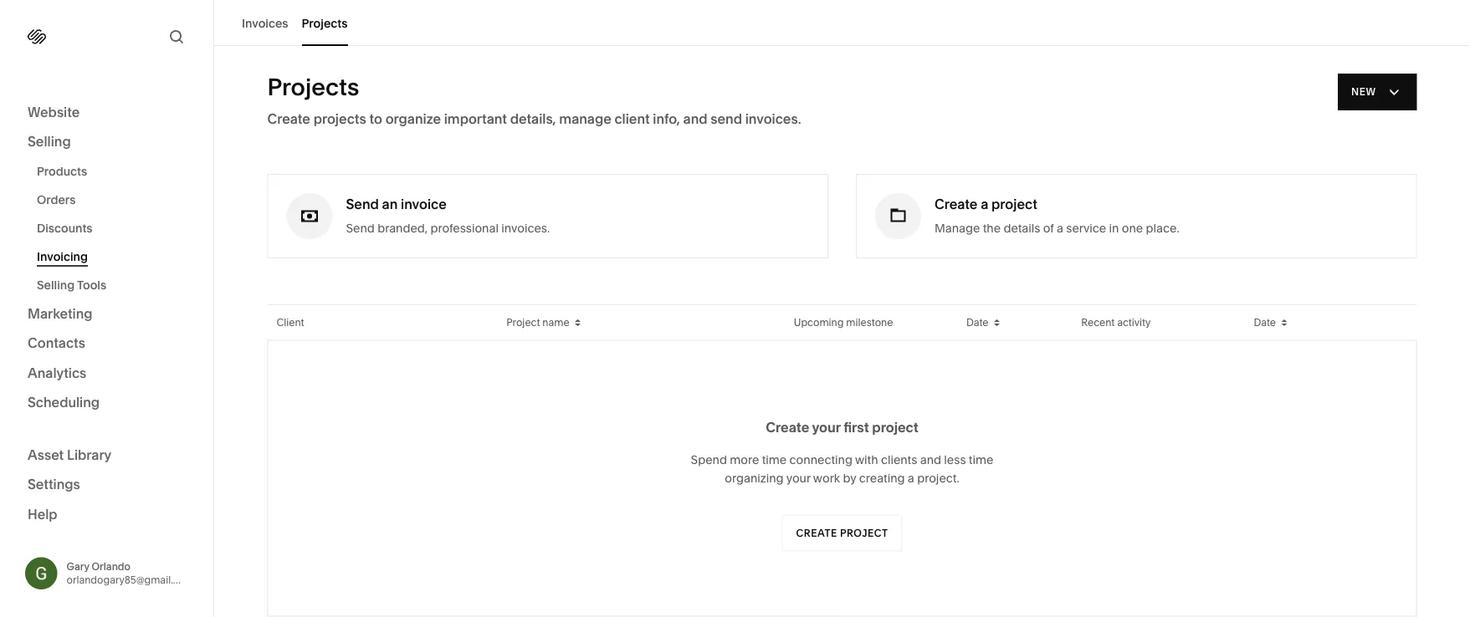 Task type: locate. For each thing, give the bounding box(es) containing it.
tools
[[77, 278, 106, 293]]

orders link
[[37, 186, 195, 214]]

selling link
[[28, 133, 186, 152]]

contacts
[[28, 335, 85, 352]]

selling
[[28, 134, 71, 150], [37, 278, 75, 293]]

asset library link
[[28, 446, 186, 466]]

orders
[[37, 193, 76, 207]]

selling for selling
[[28, 134, 71, 150]]

scheduling
[[28, 395, 100, 411]]

1 vertical spatial selling
[[37, 278, 75, 293]]

selling tools
[[37, 278, 106, 293]]

website
[[28, 104, 80, 120]]

selling inside "link"
[[37, 278, 75, 293]]

help link
[[28, 506, 57, 524]]

selling tools link
[[37, 271, 195, 300]]

0 vertical spatial selling
[[28, 134, 71, 150]]

settings
[[28, 477, 80, 493]]

selling up marketing
[[37, 278, 75, 293]]

library
[[67, 447, 111, 463]]

projecthubsubrouter element
[[214, 0, 1471, 618]]

selling down website on the top of the page
[[28, 134, 71, 150]]

invoicing
[[37, 250, 88, 264]]

products
[[37, 164, 87, 179]]



Task type: vqa. For each thing, say whether or not it's contained in the screenshot.
or inside Set Your Product'S Pricing And Access Rules, Or Bundle Products Together.
no



Task type: describe. For each thing, give the bounding box(es) containing it.
orlando
[[92, 561, 131, 573]]

analytics link
[[28, 364, 186, 384]]

products link
[[37, 157, 195, 186]]

contacts link
[[28, 334, 186, 354]]

asset
[[28, 447, 64, 463]]

website link
[[28, 103, 186, 123]]

discounts
[[37, 221, 93, 236]]

orlandogary85@gmail.com
[[67, 574, 194, 587]]

selling for selling tools
[[37, 278, 75, 293]]

invoicing link
[[37, 243, 195, 271]]

gary orlando orlandogary85@gmail.com
[[67, 561, 194, 587]]

discounts link
[[37, 214, 195, 243]]

asset library
[[28, 447, 111, 463]]

settings link
[[28, 476, 186, 496]]

scheduling link
[[28, 394, 186, 414]]

gary
[[67, 561, 89, 573]]

analytics
[[28, 365, 86, 381]]

help
[[28, 506, 57, 523]]

marketing link
[[28, 305, 186, 324]]

marketing
[[28, 306, 93, 322]]



